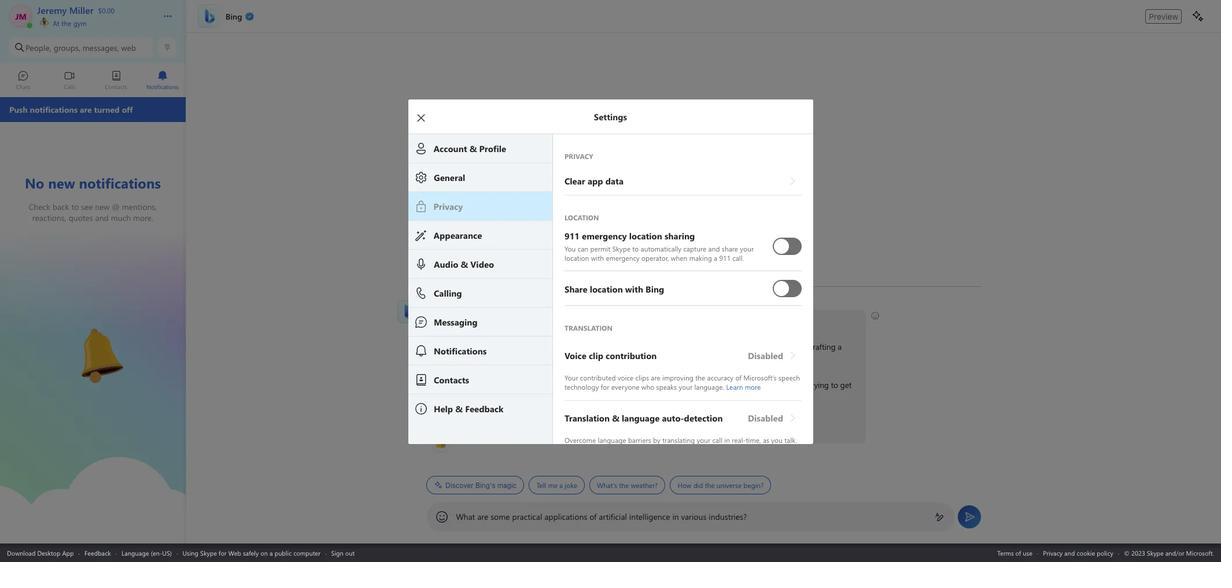 Task type: describe. For each thing, give the bounding box(es) containing it.
to inside you can permit skype to automatically capture and share your location with emergency operator, when making a 911 call.
[[633, 244, 639, 254]]

preview,
[[465, 380, 493, 391]]

what's the weather?
[[597, 481, 658, 490]]

3 i'm from the left
[[782, 380, 792, 391]]

Type a message text field
[[456, 512, 926, 523]]

911
[[720, 254, 731, 263]]

of left use
[[1016, 549, 1022, 558]]

when
[[671, 254, 688, 263]]

trying
[[809, 380, 829, 391]]

capture
[[684, 244, 707, 254]]

what
[[456, 512, 475, 523]]

and
[[572, 418, 586, 429]]

vegan
[[575, 342, 596, 353]]

cambridge,
[[647, 342, 687, 353]]

app
[[62, 549, 74, 558]]

1 horizontal spatial you
[[545, 316, 558, 327]]

(en-
[[151, 549, 162, 558]]

ask
[[433, 342, 445, 353]]

@bing.
[[654, 354, 679, 365]]

want inside ask me any type of question, like finding vegan restaurants in cambridge, itinerary for your trip to europe or drafting a story for curious kids. in groups, remember to mention me with @bing. i'm an ai preview, so i'm still learning. sometimes i might say something weird. don't get mad at me, i'm just trying to get better! if you want to start over, type
[[454, 418, 471, 429]]

groups, inside ask me any type of question, like finding vegan restaurants in cambridge, itinerary for your trip to europe or drafting a story for curious kids. in groups, remember to mention me with @bing. i'm an ai preview, so i'm still learning. sometimes i might say something weird. don't get mad at me, i'm just trying to get better! if you want to start over, type
[[517, 354, 543, 365]]

like
[[535, 342, 546, 353]]

if
[[589, 418, 593, 429]]

am
[[458, 300, 469, 309]]

don't
[[706, 380, 725, 391]]

can inside you can permit skype to automatically capture and share your location with emergency operator, when making a 911 call.
[[578, 244, 588, 254]]

kids.
[[491, 354, 507, 365]]

over,
[[500, 418, 516, 429]]

applications
[[545, 512, 588, 523]]

remember
[[545, 354, 581, 365]]

drafting
[[808, 342, 836, 353]]

an
[[445, 380, 454, 391]]

1 vertical spatial in
[[673, 512, 679, 523]]

at
[[758, 380, 765, 391]]

help
[[528, 316, 543, 327]]

learn
[[726, 383, 743, 392]]

safely
[[243, 549, 259, 558]]

you inside ask me any type of question, like finding vegan restaurants in cambridge, itinerary for your trip to europe or drafting a story for curious kids. in groups, remember to mention me with @bing. i'm an ai preview, so i'm still learning. sometimes i might say something weird. don't get mad at me, i'm just trying to get better! if you want to start over, type
[[439, 418, 452, 429]]

privacy dialog
[[408, 99, 831, 563]]

terms
[[998, 549, 1015, 558]]

of left artificial
[[590, 512, 597, 523]]

sign
[[331, 549, 344, 558]]

with inside you can permit skype to automatically capture and share your location with emergency operator, when making a 911 call.
[[591, 254, 604, 263]]

intelligence
[[630, 512, 671, 523]]

bing,
[[426, 300, 442, 309]]

speaks
[[656, 383, 677, 392]]

clips
[[636, 373, 649, 383]]

practical
[[513, 512, 543, 523]]

people,
[[25, 42, 51, 53]]

your contributed voice clips are improving the accuracy of microsoft's speech technology for everyone who speaks your language.
[[565, 373, 802, 392]]

a inside ask me any type of question, like finding vegan restaurants in cambridge, itinerary for your trip to europe or drafting a story for curious kids. in groups, remember to mention me with @bing. i'm an ai preview, so i'm still learning. sometimes i might say something weird. don't get mad at me, i'm just trying to get better! if you want to start over, type
[[838, 342, 842, 353]]

to left give
[[629, 418, 636, 429]]

various
[[682, 512, 707, 523]]

terms of use
[[998, 549, 1033, 558]]

newtopic . and if you want to give me feedback, just report a concern.
[[536, 418, 779, 429]]

computer
[[294, 549, 321, 558]]

using
[[183, 549, 199, 558]]

gym
[[73, 19, 87, 28]]

mention
[[593, 354, 622, 365]]

groups, inside button
[[54, 42, 80, 53]]

911 emergency location sharing, You can permit Skype to automatically capture and share your location with emergency operator, when making a 911 call. checkbox
[[773, 233, 802, 260]]

weather?
[[631, 481, 658, 490]]

more
[[745, 383, 761, 392]]

1 vertical spatial and
[[1065, 549, 1076, 558]]

a right the on
[[270, 549, 273, 558]]

concern.
[[747, 418, 777, 429]]

me inside button
[[548, 481, 558, 490]]

download
[[7, 549, 36, 558]]

use
[[1024, 549, 1033, 558]]

bing
[[471, 316, 487, 327]]

might
[[609, 380, 629, 391]]

on
[[261, 549, 268, 558]]

this
[[450, 316, 462, 327]]

for left web
[[219, 549, 227, 558]]

i inside ask me any type of question, like finding vegan restaurants in cambridge, itinerary for your trip to europe or drafting a story for curious kids. in groups, remember to mention me with @bing. i'm an ai preview, so i'm still learning. sometimes i might say something weird. don't get mad at me, i'm just trying to get better! if you want to start over, type
[[604, 380, 607, 391]]

to down vegan
[[584, 354, 591, 365]]

improving
[[663, 373, 694, 383]]

your inside ask me any type of question, like finding vegan restaurants in cambridge, itinerary for your trip to europe or drafting a story for curious kids. in groups, remember to mention me with @bing. i'm an ai preview, so i'm still learning. sometimes i might say something weird. don't get mad at me, i'm just trying to get better! if you want to start over, type
[[731, 342, 747, 353]]

me down restaurants
[[624, 354, 635, 365]]

sometimes
[[564, 380, 602, 391]]

technology
[[565, 383, 599, 392]]

your inside you can permit skype to automatically capture and share your location with emergency operator, when making a 911 call.
[[740, 244, 754, 254]]

automatically
[[641, 244, 682, 254]]

any
[[460, 342, 473, 353]]

a inside button
[[559, 481, 563, 490]]

0 horizontal spatial type
[[475, 342, 490, 353]]

a inside you can permit skype to automatically capture and share your location with emergency operator, when making a 911 call.
[[714, 254, 718, 263]]

in
[[509, 354, 515, 365]]

privacy and cookie policy
[[1044, 549, 1114, 558]]

is
[[464, 316, 469, 327]]

today?
[[560, 316, 583, 327]]

language.
[[695, 383, 725, 392]]

0 horizontal spatial can
[[510, 316, 522, 327]]

at the gym
[[51, 19, 87, 28]]

industries?
[[709, 512, 747, 523]]

skype inside you can permit skype to automatically capture and share your location with emergency operator, when making a 911 call.
[[612, 244, 631, 254]]

call.
[[733, 254, 744, 263]]

2 i'm from the left
[[506, 380, 516, 391]]

9:24
[[443, 300, 456, 309]]

for right story
[[452, 354, 462, 365]]

or
[[799, 342, 806, 353]]

a right report
[[741, 418, 745, 429]]

us)
[[162, 549, 172, 558]]

2 want from the left
[[610, 418, 627, 429]]



Task type: locate. For each thing, give the bounding box(es) containing it.
0 horizontal spatial are
[[478, 512, 489, 523]]

1 vertical spatial skype
[[200, 549, 217, 558]]

and left cookie at the bottom right of the page
[[1065, 549, 1076, 558]]

the inside button
[[61, 19, 71, 28]]

0 horizontal spatial you
[[439, 418, 452, 429]]

tell
[[537, 481, 546, 490]]

groups,
[[54, 42, 80, 53], [517, 354, 543, 365]]

1 horizontal spatial i'm
[[506, 380, 516, 391]]

download desktop app
[[7, 549, 74, 558]]

at
[[53, 19, 60, 28]]

people, groups, messages, web
[[25, 42, 136, 53]]

bing's
[[475, 481, 495, 490]]

0 vertical spatial your
[[740, 244, 754, 254]]

the right what's
[[619, 481, 629, 490]]

0 vertical spatial how
[[492, 316, 508, 327]]

1 vertical spatial can
[[510, 316, 522, 327]]

1 get from the left
[[727, 380, 738, 391]]

0 vertical spatial in
[[638, 342, 645, 353]]

1 horizontal spatial want
[[610, 418, 627, 429]]

of left more
[[736, 373, 742, 383]]

privacy
[[1044, 549, 1063, 558]]

magic
[[497, 481, 517, 490]]

want left give
[[610, 418, 627, 429]]

can right you
[[578, 244, 588, 254]]

the right did
[[705, 481, 715, 490]]

0 vertical spatial are
[[651, 373, 661, 383]]

get right trying
[[841, 380, 852, 391]]

people, groups, messages, web button
[[9, 37, 153, 58]]

of inside your contributed voice clips are improving the accuracy of microsoft's speech technology for everyone who speaks your language.
[[736, 373, 742, 383]]

me,
[[767, 380, 780, 391]]

0 horizontal spatial with
[[591, 254, 604, 263]]

your
[[565, 373, 578, 383]]

want left start
[[454, 418, 471, 429]]

1 horizontal spatial how
[[678, 481, 692, 490]]

can left help at the left
[[510, 316, 522, 327]]

skype
[[612, 244, 631, 254], [200, 549, 217, 558]]

me right give
[[655, 418, 666, 429]]

a left joke
[[559, 481, 563, 490]]

want
[[454, 418, 471, 429], [610, 418, 627, 429]]

of inside ask me any type of question, like finding vegan restaurants in cambridge, itinerary for your trip to europe or drafting a story for curious kids. in groups, remember to mention me with @bing. i'm an ai preview, so i'm still learning. sometimes i might say something weird. don't get mad at me, i'm just trying to get better! if you want to start over, type
[[492, 342, 499, 353]]

skype right "using"
[[200, 549, 217, 558]]

1 vertical spatial just
[[703, 418, 715, 429]]

messages,
[[83, 42, 119, 53]]

1 vertical spatial groups,
[[517, 354, 543, 365]]

universe
[[717, 481, 742, 490]]

to right trying
[[831, 380, 838, 391]]

discover
[[445, 481, 474, 490]]

mad
[[740, 380, 756, 391]]

get
[[727, 380, 738, 391], [841, 380, 852, 391]]

Share location with Bing checkbox
[[773, 275, 802, 302]]

1 vertical spatial type
[[518, 418, 534, 429]]

are right clips
[[651, 373, 661, 383]]

0 horizontal spatial groups,
[[54, 42, 80, 53]]

0 horizontal spatial i
[[524, 316, 526, 327]]

tell me a joke
[[537, 481, 577, 490]]

policy
[[1098, 549, 1114, 558]]

just
[[794, 380, 807, 391], [703, 418, 715, 429]]

to left start
[[473, 418, 480, 429]]

in right restaurants
[[638, 342, 645, 353]]

your right the share
[[740, 244, 754, 254]]

i'm right me,
[[782, 380, 792, 391]]

you right help at the left
[[545, 316, 558, 327]]

get left mad
[[727, 380, 738, 391]]

with inside ask me any type of question, like finding vegan restaurants in cambridge, itinerary for your trip to europe or drafting a story for curious kids. in groups, remember to mention me with @bing. i'm an ai preview, so i'm still learning. sometimes i might say something weird. don't get mad at me, i'm just trying to get better! if you want to start over, type
[[637, 354, 652, 365]]

type
[[475, 342, 490, 353], [518, 418, 534, 429]]

1 vertical spatial how
[[678, 481, 692, 490]]

.
[[569, 418, 570, 429]]

1 i'm from the left
[[433, 380, 443, 391]]

for
[[720, 342, 729, 353], [452, 354, 462, 365], [601, 383, 610, 392], [219, 549, 227, 558]]

bing, 9:24 am
[[426, 300, 469, 309]]

1 horizontal spatial and
[[1065, 549, 1076, 558]]

and inside you can permit skype to automatically capture and share your location with emergency operator, when making a 911 call.
[[709, 244, 720, 254]]

you right if
[[595, 418, 608, 429]]

feedback link
[[84, 549, 111, 558]]

restaurants
[[598, 342, 636, 353]]

0 vertical spatial and
[[709, 244, 720, 254]]

1 vertical spatial i
[[604, 380, 607, 391]]

with up clips
[[637, 354, 652, 365]]

1 horizontal spatial type
[[518, 418, 534, 429]]

of up "kids."
[[492, 342, 499, 353]]

permit
[[590, 244, 611, 254]]

discover bing's magic
[[445, 481, 517, 490]]

did
[[694, 481, 703, 490]]

and left the share
[[709, 244, 720, 254]]

for inside your contributed voice clips are improving the accuracy of microsoft's speech technology for everyone who speaks your language.
[[601, 383, 610, 392]]

a right the drafting
[[838, 342, 842, 353]]

ai
[[456, 380, 463, 391]]

1 horizontal spatial with
[[637, 354, 652, 365]]

language
[[122, 549, 149, 558]]

0 horizontal spatial want
[[454, 418, 471, 429]]

0 vertical spatial skype
[[612, 244, 631, 254]]

0 vertical spatial just
[[794, 380, 807, 391]]

how did the universe begin? button
[[670, 476, 772, 495]]

just inside ask me any type of question, like finding vegan restaurants in cambridge, itinerary for your trip to europe or drafting a story for curious kids. in groups, remember to mention me with @bing. i'm an ai preview, so i'm still learning. sometimes i might say something weird. don't get mad at me, i'm just trying to get better! if you want to start over, type
[[794, 380, 807, 391]]

terms of use link
[[998, 549, 1033, 558]]

with right location
[[591, 254, 604, 263]]

location
[[565, 254, 589, 263]]

your left trip
[[731, 342, 747, 353]]

the inside 'button'
[[619, 481, 629, 490]]

groups, down like
[[517, 354, 543, 365]]

your right speaks
[[679, 383, 693, 392]]

sign out link
[[331, 549, 355, 558]]

the inside button
[[705, 481, 715, 490]]

public
[[275, 549, 292, 558]]

0 horizontal spatial skype
[[200, 549, 217, 558]]

preview
[[1150, 11, 1179, 21]]

share
[[722, 244, 738, 254]]

me right tell
[[548, 481, 558, 490]]

the left don't
[[696, 373, 706, 383]]

to right trip
[[763, 342, 770, 353]]

if
[[433, 418, 437, 429]]

contributed
[[580, 373, 616, 383]]

the right at
[[61, 19, 71, 28]]

story
[[433, 354, 450, 365]]

you right the "if"
[[439, 418, 452, 429]]

you
[[565, 244, 576, 254]]

hey,
[[433, 316, 448, 327]]

cookie
[[1077, 549, 1096, 558]]

out
[[345, 549, 355, 558]]

1 want from the left
[[454, 418, 471, 429]]

0 horizontal spatial how
[[492, 316, 508, 327]]

in left various
[[673, 512, 679, 523]]

voice
[[618, 373, 634, 383]]

something
[[644, 380, 681, 391]]

your inside your contributed voice clips are improving the accuracy of microsoft's speech technology for everyone who speaks your language.
[[679, 383, 693, 392]]

accuracy
[[707, 373, 734, 383]]

for right itinerary
[[720, 342, 729, 353]]

you can permit skype to automatically capture and share your location with emergency operator, when making a 911 call.
[[565, 244, 756, 263]]

1 horizontal spatial just
[[794, 380, 807, 391]]

so
[[496, 380, 503, 391]]

are inside your contributed voice clips are improving the accuracy of microsoft's speech technology for everyone who speaks your language.
[[651, 373, 661, 383]]

how did the universe begin?
[[678, 481, 764, 490]]

0 vertical spatial can
[[578, 244, 588, 254]]

0 horizontal spatial get
[[727, 380, 738, 391]]

desktop
[[37, 549, 60, 558]]

for left 'everyone'
[[601, 383, 610, 392]]

at the gym button
[[37, 16, 152, 28]]

1 horizontal spatial in
[[673, 512, 679, 523]]

0 horizontal spatial and
[[709, 244, 720, 254]]

are right "what"
[[478, 512, 489, 523]]

joke
[[565, 481, 577, 490]]

what are some practical applications of artificial intelligence in various industries?
[[456, 512, 747, 523]]

0 vertical spatial with
[[591, 254, 604, 263]]

the inside your contributed voice clips are improving the accuracy of microsoft's speech technology for everyone who speaks your language.
[[696, 373, 706, 383]]

1 horizontal spatial are
[[651, 373, 661, 383]]

1 vertical spatial are
[[478, 512, 489, 523]]

and
[[709, 244, 720, 254], [1065, 549, 1076, 558]]

i left help at the left
[[524, 316, 526, 327]]

tab list
[[0, 65, 186, 97]]

how right !
[[492, 316, 508, 327]]

i'm left an
[[433, 380, 443, 391]]

sign out
[[331, 549, 355, 558]]

trip
[[749, 342, 761, 353]]

type right the over,
[[518, 418, 534, 429]]

how inside button
[[678, 481, 692, 490]]

1 vertical spatial with
[[637, 354, 652, 365]]

0 vertical spatial i
[[524, 316, 526, 327]]

can
[[578, 244, 588, 254], [510, 316, 522, 327]]

bell
[[58, 324, 73, 336]]

making
[[690, 254, 712, 263]]

skype right permit
[[612, 244, 631, 254]]

just left trying
[[794, 380, 807, 391]]

say
[[631, 380, 642, 391]]

i left might
[[604, 380, 607, 391]]

(smileeyes)
[[586, 315, 624, 326]]

0 horizontal spatial in
[[638, 342, 645, 353]]

artificial
[[599, 512, 627, 523]]

1 horizontal spatial groups,
[[517, 354, 543, 365]]

just left report
[[703, 418, 715, 429]]

0 horizontal spatial i'm
[[433, 380, 443, 391]]

i'm right the so
[[506, 380, 516, 391]]

with
[[591, 254, 604, 263], [637, 354, 652, 365]]

feedback
[[84, 549, 111, 558]]

in inside ask me any type of question, like finding vegan restaurants in cambridge, itinerary for your trip to europe or drafting a story for curious kids. in groups, remember to mention me with @bing. i'm an ai preview, so i'm still learning. sometimes i might say something weird. don't get mad at me, i'm just trying to get better! if you want to start over, type
[[638, 342, 645, 353]]

finding
[[549, 342, 573, 353]]

how left did
[[678, 481, 692, 490]]

using skype for web safely on a public computer
[[183, 549, 321, 558]]

1 horizontal spatial can
[[578, 244, 588, 254]]

1 horizontal spatial i
[[604, 380, 607, 391]]

0 vertical spatial groups,
[[54, 42, 80, 53]]

type up curious
[[475, 342, 490, 353]]

2 vertical spatial your
[[679, 383, 693, 392]]

privacy and cookie policy link
[[1044, 549, 1114, 558]]

tell me a joke button
[[529, 476, 585, 495]]

0 horizontal spatial just
[[703, 418, 715, 429]]

better!
[[433, 392, 456, 403]]

1 horizontal spatial skype
[[612, 244, 631, 254]]

2 horizontal spatial i'm
[[782, 380, 792, 391]]

0 vertical spatial type
[[475, 342, 490, 353]]

1 vertical spatial your
[[731, 342, 747, 353]]

speech
[[779, 373, 800, 383]]

how
[[492, 316, 508, 327], [678, 481, 692, 490]]

2 horizontal spatial you
[[595, 418, 608, 429]]

to left the operator,
[[633, 244, 639, 254]]

me left any
[[447, 342, 458, 353]]

a left the '911'
[[714, 254, 718, 263]]

report
[[718, 418, 739, 429]]

groups, down at the gym
[[54, 42, 80, 53]]

2 get from the left
[[841, 380, 852, 391]]

web
[[121, 42, 136, 53]]

1 horizontal spatial get
[[841, 380, 852, 391]]



Task type: vqa. For each thing, say whether or not it's contained in the screenshot.
give
yes



